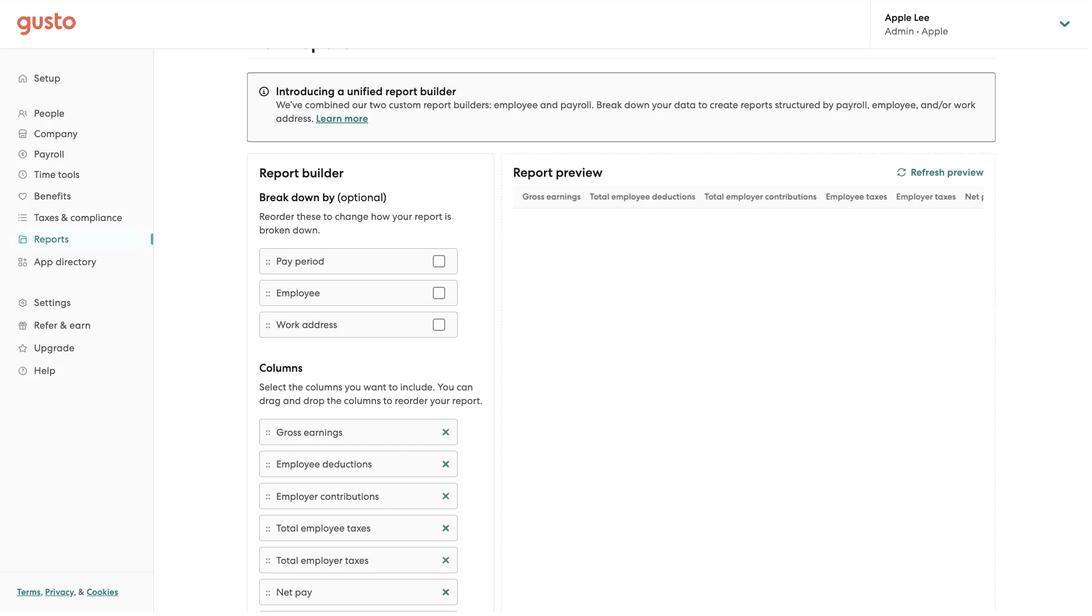 Task type: describe. For each thing, give the bounding box(es) containing it.
by inside we've combined our two custom report builders: employee and payroll. break down your data to create reports structured by payroll, employee, and/or work address.
[[823, 99, 834, 111]]

learn more link
[[316, 113, 368, 124]]

1 horizontal spatial the
[[327, 395, 341, 406]]

combined
[[305, 99, 350, 111]]

employer for employer taxes
[[896, 191, 933, 202]]

reports link
[[11, 229, 142, 250]]

setup
[[34, 73, 61, 84]]

reorder these to change how your report is broken down.
[[259, 211, 451, 236]]

down inside we've combined our two custom report builders: employee and payroll. break down your data to create reports structured by payroll, employee, and/or work address.
[[624, 99, 650, 111]]

employer for taxes
[[300, 555, 342, 566]]

these
[[296, 211, 321, 222]]

1 vertical spatial down
[[291, 191, 319, 204]]

lee
[[914, 11, 929, 23]]

0 horizontal spatial apple
[[885, 11, 912, 23]]

help link
[[11, 361, 142, 381]]

to inside we've combined our two custom report builders: employee and payroll. break down your data to create reports structured by payroll, employee, and/or work address.
[[698, 99, 707, 111]]

refresh preview button
[[897, 166, 984, 181]]

1 horizontal spatial gross
[[522, 191, 544, 202]]

can
[[456, 381, 473, 393]]

company button
[[11, 124, 142, 144]]

time
[[34, 169, 56, 180]]

total employee taxes
[[276, 523, 370, 534]]

employee deductions
[[276, 458, 372, 470]]

cookies
[[87, 588, 118, 598]]

people button
[[11, 103, 142, 124]]

two
[[369, 99, 386, 111]]

gross earnings inside column content element
[[276, 426, 342, 438]]

privacy link
[[45, 588, 74, 598]]

app directory
[[34, 256, 96, 268]]

1 horizontal spatial contributions
[[765, 191, 816, 202]]

you
[[437, 381, 454, 393]]

your inside we've combined our two custom report builders: employee and payroll. break down your data to create reports structured by payroll, employee, and/or work address.
[[652, 99, 672, 111]]

0 horizontal spatial break
[[259, 191, 288, 204]]

reorder
[[394, 395, 427, 406]]

employer taxes
[[896, 191, 956, 202]]

& for compliance
[[61, 212, 68, 223]]

employee taxes
[[825, 191, 887, 202]]

to down want
[[383, 395, 392, 406]]

reports
[[741, 99, 772, 111]]

employee for ::
[[300, 523, 344, 534]]

employee,
[[872, 99, 918, 111]]

(optional)
[[337, 191, 386, 204]]

report for report preview
[[513, 165, 553, 180]]

1 horizontal spatial net pay
[[965, 191, 996, 202]]

employer contributions
[[276, 490, 379, 502]]

employee for employee
[[276, 287, 320, 299]]

admin
[[885, 25, 914, 37]]

earnings inside column content element
[[303, 426, 342, 438]]

column content element containing total employer taxes
[[276, 553, 451, 567]]

help
[[34, 365, 56, 377]]

2 , from the left
[[74, 588, 76, 598]]

upgrade link
[[11, 338, 142, 358]]

break inside we've combined our two custom report builders: employee and payroll. break down your data to create reports structured by payroll, employee, and/or work address.
[[596, 99, 622, 111]]

select the columns you want to include. you can drag and drop the columns to reorder your report.
[[259, 381, 482, 406]]

and/or
[[921, 99, 951, 111]]

create
[[710, 99, 738, 111]]

2 vertical spatial &
[[78, 588, 85, 598]]

how
[[371, 211, 390, 222]]

total for total employee deductions
[[589, 191, 609, 202]]

we've
[[276, 99, 303, 111]]

pay period
[[276, 256, 324, 267]]

net pay inside column content element
[[276, 587, 312, 598]]

employer for contributions
[[726, 191, 763, 202]]

apple lee admin • apple
[[885, 11, 948, 37]]

0 vertical spatial net
[[965, 191, 979, 202]]

1 vertical spatial apple
[[922, 25, 948, 37]]

tools
[[58, 169, 80, 180]]

report preview
[[513, 165, 603, 180]]

unified
[[347, 85, 383, 98]]

select
[[259, 381, 286, 393]]

column content element containing total employee taxes
[[276, 521, 451, 535]]

upgrade
[[34, 343, 75, 354]]

to right want
[[388, 381, 398, 393]]

refer
[[34, 320, 57, 331]]

0 horizontal spatial gross
[[276, 426, 301, 438]]

total for total employee taxes
[[276, 523, 298, 534]]

work
[[276, 319, 299, 330]]

0 vertical spatial the
[[288, 381, 303, 393]]

columns
[[259, 362, 302, 375]]

drag
[[259, 395, 280, 406]]

pay
[[276, 256, 292, 267]]

change
[[335, 211, 368, 222]]

is
[[444, 211, 451, 222]]

taxes left employer taxes
[[866, 191, 887, 202]]

:: for pay period
[[265, 255, 270, 267]]

more
[[344, 113, 368, 124]]

total employee deductions
[[589, 191, 695, 202]]

1 horizontal spatial deductions
[[652, 191, 695, 202]]

column content element containing net pay
[[276, 585, 451, 599]]

report for report builder
[[259, 165, 299, 180]]

earn
[[69, 320, 91, 331]]

and inside we've combined our two custom report builders: employee and payroll. break down your data to create reports structured by payroll, employee, and/or work address.
[[540, 99, 558, 111]]

break down by (optional)
[[259, 191, 386, 204]]

introducing a unified report builder
[[276, 85, 456, 98]]

report up "custom"
[[385, 85, 417, 98]]

refer & earn link
[[11, 315, 142, 336]]

app directory link
[[11, 252, 142, 272]]

total employer contributions
[[704, 191, 816, 202]]

company
[[34, 128, 78, 140]]

preview for report preview
[[556, 165, 603, 180]]

settings link
[[11, 293, 142, 313]]

time tools
[[34, 169, 80, 180]]

data
[[674, 99, 696, 111]]

we've combined our two custom report builders: employee and payroll. break down your data to create reports structured by payroll, employee, and/or work address.
[[276, 99, 976, 124]]

report builder
[[259, 165, 343, 180]]

:: for net pay
[[265, 586, 270, 598]]

people
[[34, 108, 65, 119]]

:: for employee deductions
[[265, 458, 270, 470]]

deductions inside column content element
[[322, 458, 372, 470]]

0 horizontal spatial columns
[[305, 381, 342, 393]]

reports
[[34, 234, 69, 245]]

taxes & compliance
[[34, 212, 122, 223]]



Task type: locate. For each thing, give the bounding box(es) containing it.
0 horizontal spatial down
[[291, 191, 319, 204]]

:: for work address
[[265, 319, 270, 331]]

1 , from the left
[[41, 588, 43, 598]]

1 vertical spatial by
[[322, 191, 334, 204]]

setup link
[[11, 68, 142, 88]]

pay down refresh preview
[[981, 191, 996, 202]]

1 horizontal spatial gross earnings
[[522, 191, 580, 202]]

taxes & compliance button
[[11, 208, 142, 228]]

0 vertical spatial &
[[61, 212, 68, 223]]

employer
[[726, 191, 763, 202], [300, 555, 342, 566]]

0 horizontal spatial earnings
[[303, 426, 342, 438]]

0 vertical spatial and
[[540, 99, 558, 111]]

preview for refresh preview
[[947, 166, 984, 178]]

1 vertical spatial and
[[283, 395, 301, 406]]

& inside dropdown button
[[61, 212, 68, 223]]

by left (optional)
[[322, 191, 334, 204]]

:: for employer contributions
[[265, 490, 270, 502]]

0 horizontal spatial deductions
[[322, 458, 372, 470]]

employee inside we've combined our two custom report builders: employee and payroll. break down your data to create reports structured by payroll, employee, and/or work address.
[[494, 99, 538, 111]]

0 vertical spatial employee
[[825, 191, 864, 202]]

1 :: from the top
[[265, 255, 270, 267]]

, left cookies button
[[74, 588, 76, 598]]

2 vertical spatial employee
[[276, 458, 320, 470]]

1 vertical spatial your
[[392, 211, 412, 222]]

0 horizontal spatial contributions
[[320, 490, 379, 502]]

earnings down the report preview
[[546, 191, 580, 202]]

apple right •
[[922, 25, 948, 37]]

employer up total employee taxes
[[276, 490, 318, 502]]

columns up drop
[[305, 381, 342, 393]]

net down refresh preview
[[965, 191, 979, 202]]

6 column content element from the top
[[276, 585, 451, 599]]

terms , privacy , & cookies
[[17, 588, 118, 598]]

2 vertical spatial your
[[430, 395, 450, 406]]

0 vertical spatial pay
[[981, 191, 996, 202]]

1 horizontal spatial report
[[513, 165, 553, 180]]

0 vertical spatial employer
[[896, 191, 933, 202]]

your inside select the columns you want to include. you can drag and drop the columns to reorder your report.
[[430, 395, 450, 406]]

net inside column content element
[[276, 587, 292, 598]]

0 vertical spatial earnings
[[546, 191, 580, 202]]

column content element down total employee taxes
[[276, 553, 451, 567]]

0 vertical spatial deductions
[[652, 191, 695, 202]]

contributions inside column content element
[[320, 490, 379, 502]]

0 horizontal spatial employer
[[276, 490, 318, 502]]

gross earnings down drop
[[276, 426, 342, 438]]

net
[[965, 191, 979, 202], [276, 587, 292, 598]]

0 vertical spatial columns
[[305, 381, 342, 393]]

0 horizontal spatial pay
[[295, 587, 312, 598]]

0 horizontal spatial gross earnings
[[276, 426, 342, 438]]

report inside we've combined our two custom report builders: employee and payroll. break down your data to create reports structured by payroll, employee, and/or work address.
[[423, 99, 451, 111]]

0 horizontal spatial by
[[322, 191, 334, 204]]

1 horizontal spatial net
[[965, 191, 979, 202]]

:: for total employee taxes
[[265, 522, 270, 534]]

report inside reorder these to change how your report is broken down.
[[414, 211, 442, 222]]

0 vertical spatial apple
[[885, 11, 912, 23]]

1 vertical spatial deductions
[[322, 458, 372, 470]]

cookies button
[[87, 586, 118, 600]]

2 report from the left
[[513, 165, 553, 180]]

settings
[[34, 297, 71, 309]]

to right these
[[323, 211, 332, 222]]

and
[[540, 99, 558, 111], [283, 395, 301, 406]]

column content element up employer contributions at bottom
[[276, 457, 451, 471]]

0 horizontal spatial your
[[392, 211, 412, 222]]

builders:
[[453, 99, 491, 111]]

1 horizontal spatial employee
[[494, 99, 538, 111]]

column content element down total employer taxes
[[276, 585, 451, 599]]

2 horizontal spatial employee
[[611, 191, 650, 202]]

your right how
[[392, 211, 412, 222]]

0 vertical spatial employee
[[494, 99, 538, 111]]

a
[[337, 85, 344, 98]]

down left data
[[624, 99, 650, 111]]

privacy
[[45, 588, 74, 598]]

1 vertical spatial employee
[[276, 287, 320, 299]]

your inside reorder these to change how your report is broken down.
[[392, 211, 412, 222]]

total for total employer contributions
[[704, 191, 724, 202]]

work
[[954, 99, 976, 111]]

1 horizontal spatial and
[[540, 99, 558, 111]]

app
[[34, 256, 53, 268]]

down up these
[[291, 191, 319, 204]]

address.
[[276, 113, 314, 124]]

0 vertical spatial gross
[[522, 191, 544, 202]]

2 column content element from the top
[[276, 457, 451, 471]]

0 vertical spatial down
[[624, 99, 650, 111]]

0 vertical spatial employer
[[726, 191, 763, 202]]

payroll.
[[560, 99, 594, 111]]

total employer taxes
[[276, 555, 368, 566]]

1 vertical spatial employee
[[611, 191, 650, 202]]

refer & earn
[[34, 320, 91, 331]]

1 vertical spatial employer
[[276, 490, 318, 502]]

columns
[[305, 381, 342, 393], [344, 395, 380, 406]]

1 vertical spatial pay
[[295, 587, 312, 598]]

1 horizontal spatial builder
[[420, 85, 456, 98]]

list
[[0, 103, 153, 382]]

taxes down employer contributions at bottom
[[347, 523, 370, 534]]

0 vertical spatial builder
[[420, 85, 456, 98]]

you
[[344, 381, 361, 393]]

builder up break down by (optional)
[[302, 165, 343, 180]]

1 vertical spatial &
[[60, 320, 67, 331]]

0 vertical spatial break
[[596, 99, 622, 111]]

1 horizontal spatial ,
[[74, 588, 76, 598]]

employer inside column content element
[[300, 555, 342, 566]]

1 vertical spatial break
[[259, 191, 288, 204]]

to inside reorder these to change how your report is broken down.
[[323, 211, 332, 222]]

include.
[[400, 381, 435, 393]]

7 :: from the top
[[265, 522, 270, 534]]

1 column content element from the top
[[276, 425, 451, 439]]

apple up admin on the top right
[[885, 11, 912, 23]]

directory
[[56, 256, 96, 268]]

column content element containing gross earnings
[[276, 425, 451, 439]]

1 report from the left
[[259, 165, 299, 180]]

structured
[[775, 99, 820, 111]]

break right payroll.
[[596, 99, 622, 111]]

builder
[[420, 85, 456, 98], [302, 165, 343, 180]]

3 :: from the top
[[265, 319, 270, 331]]

terms link
[[17, 588, 41, 598]]

1 vertical spatial net
[[276, 587, 292, 598]]

1 vertical spatial contributions
[[320, 490, 379, 502]]

preview
[[556, 165, 603, 180], [947, 166, 984, 178]]

preview inside button
[[947, 166, 984, 178]]

employee
[[825, 191, 864, 202], [276, 287, 320, 299], [276, 458, 320, 470]]

:: for employee
[[265, 287, 270, 299]]

1 vertical spatial columns
[[344, 395, 380, 406]]

1 horizontal spatial employer
[[896, 191, 933, 202]]

net pay down refresh preview
[[965, 191, 996, 202]]

1 horizontal spatial apple
[[922, 25, 948, 37]]

benefits link
[[11, 186, 142, 206]]

to right data
[[698, 99, 707, 111]]

broken
[[259, 224, 290, 236]]

your down you
[[430, 395, 450, 406]]

1 horizontal spatial pay
[[981, 191, 996, 202]]

employee
[[494, 99, 538, 111], [611, 191, 650, 202], [300, 523, 344, 534]]

taxes
[[866, 191, 887, 202], [935, 191, 956, 202], [347, 523, 370, 534], [345, 555, 368, 566]]

4 :: from the top
[[265, 426, 270, 438]]

1 vertical spatial the
[[327, 395, 341, 406]]

taxes
[[34, 212, 59, 223]]

2 vertical spatial employee
[[300, 523, 344, 534]]

1 vertical spatial gross earnings
[[276, 426, 342, 438]]

list containing people
[[0, 103, 153, 382]]

columns down you at the bottom
[[344, 395, 380, 406]]

introducing a unified report builder alert
[[247, 73, 996, 142]]

period
[[295, 256, 324, 267]]

None checkbox
[[426, 249, 451, 274], [426, 280, 451, 305], [426, 312, 451, 337], [426, 249, 451, 274], [426, 280, 451, 305], [426, 312, 451, 337]]

reorder
[[259, 211, 294, 222]]

down.
[[292, 224, 320, 236]]

5 :: from the top
[[265, 458, 270, 470]]

&
[[61, 212, 68, 223], [60, 320, 67, 331], [78, 588, 85, 598]]

0 horizontal spatial employee
[[300, 523, 344, 534]]

0 vertical spatial your
[[652, 99, 672, 111]]

and left drop
[[283, 395, 301, 406]]

0 horizontal spatial net pay
[[276, 587, 312, 598]]

& for earn
[[60, 320, 67, 331]]

column content element containing employee deductions
[[276, 457, 451, 471]]

0 horizontal spatial ,
[[41, 588, 43, 598]]

4 column content element from the top
[[276, 521, 451, 535]]

introducing
[[276, 85, 335, 98]]

report
[[293, 31, 349, 54], [385, 85, 417, 98], [423, 99, 451, 111], [414, 211, 442, 222]]

gusto navigation element
[[0, 49, 153, 400]]

benefits
[[34, 191, 71, 202]]

:: for total employer taxes
[[265, 554, 270, 566]]

:: for gross earnings
[[265, 426, 270, 438]]

employee for gross earnings
[[611, 191, 650, 202]]

payroll button
[[11, 144, 142, 164]]

employer for employer contributions
[[276, 490, 318, 502]]

employee inside column content element
[[276, 458, 320, 470]]

pay inside column content element
[[295, 587, 312, 598]]

report.
[[452, 395, 482, 406]]

our
[[352, 99, 367, 111]]

1 vertical spatial employer
[[300, 555, 342, 566]]

report right "custom"
[[423, 99, 451, 111]]

5 column content element from the top
[[276, 553, 451, 567]]

the right drop
[[327, 395, 341, 406]]

by
[[823, 99, 834, 111], [322, 191, 334, 204]]

1 vertical spatial net pay
[[276, 587, 312, 598]]

module__icon___go7vc image
[[897, 168, 906, 177]]

2 :: from the top
[[265, 287, 270, 299]]

your left data
[[652, 99, 672, 111]]

gross earnings down the report preview
[[522, 191, 580, 202]]

total
[[589, 191, 609, 202], [704, 191, 724, 202], [276, 523, 298, 534], [276, 555, 298, 566]]

gross down the report preview
[[522, 191, 544, 202]]

0 vertical spatial contributions
[[765, 191, 816, 202]]

& left cookies button
[[78, 588, 85, 598]]

net pay down total employer taxes
[[276, 587, 312, 598]]

0 vertical spatial by
[[823, 99, 834, 111]]

0 horizontal spatial net
[[276, 587, 292, 598]]

1 horizontal spatial columns
[[344, 395, 380, 406]]

0 horizontal spatial the
[[288, 381, 303, 393]]

to
[[698, 99, 707, 111], [323, 211, 332, 222], [388, 381, 398, 393], [383, 395, 392, 406]]

compliance
[[70, 212, 122, 223]]

column content element
[[276, 425, 451, 439], [276, 457, 451, 471], [276, 489, 451, 503], [276, 521, 451, 535], [276, 553, 451, 567], [276, 585, 451, 599]]

1 horizontal spatial break
[[596, 99, 622, 111]]

2 horizontal spatial your
[[652, 99, 672, 111]]

taxes down total employee taxes
[[345, 555, 368, 566]]

payroll,
[[836, 99, 870, 111]]

employee for employee taxes
[[825, 191, 864, 202]]

0 horizontal spatial preview
[[556, 165, 603, 180]]

•
[[916, 25, 919, 37]]

employee for employee deductions
[[276, 458, 320, 470]]

pay down total employer taxes
[[295, 587, 312, 598]]

0 horizontal spatial report
[[259, 165, 299, 180]]

down
[[624, 99, 650, 111], [291, 191, 319, 204]]

3 column content element from the top
[[276, 489, 451, 503]]

the
[[288, 381, 303, 393], [327, 395, 341, 406]]

gross down drag
[[276, 426, 301, 438]]

1 horizontal spatial down
[[624, 99, 650, 111]]

report
[[259, 165, 299, 180], [513, 165, 553, 180]]

1 horizontal spatial employer
[[726, 191, 763, 202]]

want
[[363, 381, 386, 393]]

refresh preview
[[911, 166, 984, 178]]

column content element down employer contributions at bottom
[[276, 521, 451, 535]]

9 :: from the top
[[265, 586, 270, 598]]

employer down module__icon___go7vc
[[896, 191, 933, 202]]

refresh
[[911, 166, 945, 178]]

1 horizontal spatial preview
[[947, 166, 984, 178]]

custom
[[389, 99, 421, 111]]

earnings up employee deductions
[[303, 426, 342, 438]]

::
[[265, 255, 270, 267], [265, 287, 270, 299], [265, 319, 270, 331], [265, 426, 270, 438], [265, 458, 270, 470], [265, 490, 270, 502], [265, 522, 270, 534], [265, 554, 270, 566], [265, 586, 270, 598]]

net pay
[[965, 191, 996, 202], [276, 587, 312, 598]]

the right select on the bottom left of page
[[288, 381, 303, 393]]

learn more
[[316, 113, 368, 124]]

report left the is
[[414, 211, 442, 222]]

payroll
[[34, 149, 64, 160]]

learn
[[316, 113, 342, 124]]

0 horizontal spatial employer
[[300, 555, 342, 566]]

0 vertical spatial net pay
[[965, 191, 996, 202]]

1 vertical spatial gross
[[276, 426, 301, 438]]

1 horizontal spatial earnings
[[546, 191, 580, 202]]

employer inside column content element
[[276, 490, 318, 502]]

column content element containing employer contributions
[[276, 489, 451, 503]]

terms
[[17, 588, 41, 598]]

net down total employer taxes
[[276, 587, 292, 598]]

0 vertical spatial gross earnings
[[522, 191, 580, 202]]

1 vertical spatial builder
[[302, 165, 343, 180]]

by left payroll,
[[823, 99, 834, 111]]

& right taxes
[[61, 212, 68, 223]]

break
[[596, 99, 622, 111], [259, 191, 288, 204]]

total for total employer taxes
[[276, 555, 298, 566]]

builder inside "alert"
[[420, 85, 456, 98]]

1 horizontal spatial by
[[823, 99, 834, 111]]

8 :: from the top
[[265, 554, 270, 566]]

builder up "custom"
[[420, 85, 456, 98]]

1 horizontal spatial your
[[430, 395, 450, 406]]

drop
[[303, 395, 324, 406]]

column content element down employee deductions
[[276, 489, 451, 503]]

apple
[[885, 11, 912, 23], [922, 25, 948, 37]]

time tools button
[[11, 164, 142, 185]]

0 horizontal spatial builder
[[302, 165, 343, 180]]

6 :: from the top
[[265, 490, 270, 502]]

0 horizontal spatial and
[[283, 395, 301, 406]]

1 vertical spatial earnings
[[303, 426, 342, 438]]

home image
[[17, 13, 76, 35]]

and inside select the columns you want to include. you can drag and drop the columns to reorder your report.
[[283, 395, 301, 406]]

new
[[247, 31, 288, 54]]

break up reorder at the left of the page
[[259, 191, 288, 204]]

and left payroll.
[[540, 99, 558, 111]]

column content element down select the columns you want to include. you can drag and drop the columns to reorder your report.
[[276, 425, 451, 439]]

& left earn at the left
[[60, 320, 67, 331]]

report up introducing
[[293, 31, 349, 54]]

, left privacy link
[[41, 588, 43, 598]]

taxes down refresh preview button
[[935, 191, 956, 202]]



Task type: vqa. For each thing, say whether or not it's contained in the screenshot.
Employer within the Column content "element"
yes



